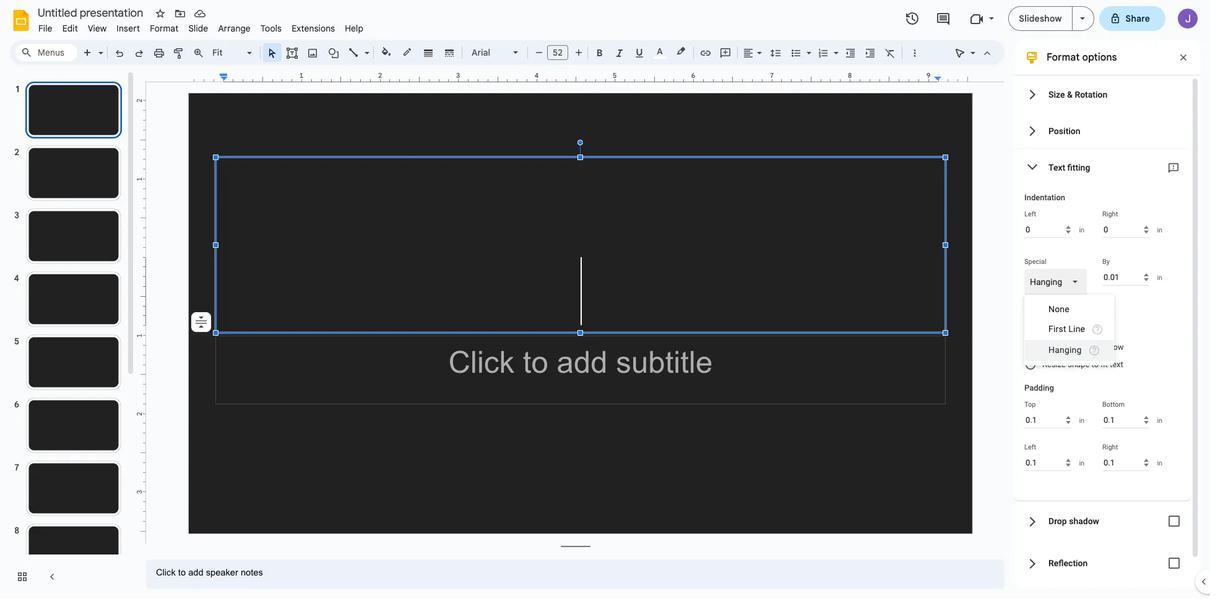 Task type: vqa. For each thing, say whether or not it's contained in the screenshot.
Wrap text 'option'
no



Task type: describe. For each thing, give the bounding box(es) containing it.
hanging inside special indent type list box
[[1030, 277, 1062, 287]]

shadow
[[1069, 517, 1099, 527]]

Toggle reflection checkbox
[[1162, 551, 1187, 576]]

position tab
[[1014, 113, 1190, 149]]

slide menu item
[[183, 21, 213, 36]]

file
[[38, 23, 52, 34]]

help menu item
[[340, 21, 368, 36]]

Star checkbox
[[152, 5, 169, 22]]

autofit
[[1068, 326, 1091, 335]]

view menu item
[[83, 21, 112, 36]]

shrink
[[1042, 343, 1065, 352]]

autofit
[[1024, 308, 1049, 317]]

shrink text on overflow
[[1042, 343, 1124, 352]]

&
[[1067, 89, 1073, 99]]

size & rotation
[[1049, 89, 1108, 99]]

extensions
[[292, 23, 335, 34]]

format for format options
[[1047, 51, 1080, 64]]

left for 'left indent, measured in inches. value must be between -0.4509 and 8.9833' text field
[[1024, 210, 1036, 218]]

bottom
[[1102, 401, 1125, 409]]

Shrink text on overflow radio
[[1024, 339, 1182, 357]]

toggle shadow image
[[1162, 509, 1187, 534]]

first
[[1049, 324, 1066, 334]]

hanging option
[[1030, 276, 1062, 288]]

share
[[1126, 13, 1150, 24]]

in for right indent, measured in inches. value must be between -0.4409 and 8.9833 text field
[[1157, 226, 1162, 234]]

text color image
[[653, 44, 667, 59]]

Right padding, measured in inches. Value must be between 0 and 9.0933 text field
[[1102, 455, 1149, 472]]

slideshow
[[1019, 13, 1062, 24]]

Rename text field
[[33, 5, 150, 20]]

arrange menu item
[[213, 21, 256, 36]]

rotation
[[1075, 89, 1108, 99]]

by
[[1102, 258, 1110, 266]]

resize
[[1042, 360, 1066, 370]]

left margin image
[[189, 72, 227, 82]]

menu bar inside the menu bar banner
[[33, 16, 368, 37]]

indentation of the first line of a paragraph. element
[[1092, 324, 1103, 335]]

format options application
[[0, 0, 1210, 600]]

right margin image
[[935, 72, 972, 82]]

1 vertical spatial hanging
[[1049, 345, 1082, 355]]

resize shape to fit text
[[1042, 360, 1123, 370]]

first line
[[1049, 324, 1085, 334]]

arial
[[472, 47, 490, 58]]

select line image
[[361, 45, 370, 49]]

shape image
[[327, 44, 341, 61]]

drop shadow tab
[[1014, 501, 1190, 543]]

text fitting
[[1049, 162, 1090, 172]]

help
[[345, 23, 363, 34]]

border dash option
[[442, 44, 456, 61]]

special
[[1024, 258, 1046, 266]]

text fitting tab
[[1014, 149, 1190, 186]]

1 horizontal spatial text
[[1110, 360, 1123, 370]]

format options
[[1047, 51, 1117, 64]]

edit
[[62, 23, 78, 34]]

edit menu item
[[57, 21, 83, 36]]

0 vertical spatial text
[[1067, 343, 1080, 352]]

options
[[1082, 51, 1117, 64]]

slide
[[188, 23, 208, 34]]

in for special indent amount, measured in inches. value must be between 0.01 and 8.9933 text box
[[1157, 274, 1162, 282]]

Top padding, measured in inches. Value must be between 0 and 2.0198 text field
[[1024, 412, 1071, 429]]

Zoom text field
[[210, 44, 245, 61]]

Zoom field
[[209, 44, 257, 62]]

live pointer settings image
[[967, 45, 975, 49]]

file menu item
[[33, 21, 57, 36]]

highlight color image
[[674, 44, 688, 59]]

Toggle shadow checkbox
[[1162, 509, 1187, 534]]



Task type: locate. For each thing, give the bounding box(es) containing it.
fit
[[1101, 360, 1108, 370]]

2 left from the top
[[1024, 444, 1036, 452]]

format
[[150, 23, 179, 34], [1047, 51, 1080, 64]]

right up right indent, measured in inches. value must be between -0.4409 and 8.9833 text field
[[1102, 210, 1118, 218]]

tab
[[1014, 585, 1190, 600]]

option
[[191, 313, 211, 332]]

insert
[[117, 23, 140, 34]]

format menu item
[[145, 21, 183, 36]]

text right fit
[[1110, 360, 1123, 370]]

border color: transparent image
[[400, 44, 414, 60]]

in right right indent, measured in inches. value must be between -0.4409 and 8.9833 text field
[[1157, 226, 1162, 234]]

menu bar containing file
[[33, 16, 368, 37]]

Left indent, measured in inches. Value must be between -0.4509 and 8.9833 text field
[[1024, 222, 1071, 238]]

text
[[1049, 162, 1065, 172]]

left down 'indentation'
[[1024, 210, 1036, 218]]

1 right from the top
[[1102, 210, 1118, 218]]

Resize shape to fit text radio
[[1024, 357, 1182, 374]]

Font size field
[[547, 45, 573, 63]]

Left padding, measured in inches. Value must be between 0 and 9.0933 text field
[[1024, 455, 1071, 472]]

in right bottom padding, measured in inches. value must be between 0 and 2.0198 text box
[[1157, 417, 1162, 425]]

in for left padding, measured in inches. value must be between 0 and 9.0933 text field on the right
[[1079, 460, 1085, 468]]

hanging up resize at the right of the page
[[1049, 345, 1082, 355]]

1 horizontal spatial format
[[1047, 51, 1080, 64]]

format down star checkbox
[[150, 23, 179, 34]]

hanging down the special
[[1030, 277, 1062, 287]]

toggle reflection image
[[1162, 551, 1187, 576]]

format options section
[[1014, 40, 1200, 600]]

indentation of all lines except the first line in a paragraph. element
[[1088, 345, 1100, 356]]

border weight option
[[421, 44, 435, 61]]

Right indent, measured in inches. Value must be between -0.4409 and 8.9833 text field
[[1102, 222, 1149, 238]]

menu bar
[[33, 16, 368, 37]]

fitting
[[1067, 162, 1090, 172]]

1 vertical spatial text
[[1110, 360, 1123, 370]]

mode and view toolbar
[[950, 40, 997, 65]]

0 horizontal spatial format
[[150, 23, 179, 34]]

fill color: transparent image
[[379, 44, 393, 60]]

1 vertical spatial right
[[1102, 444, 1118, 452]]

not
[[1054, 326, 1066, 335]]

Font size text field
[[548, 45, 568, 60]]

to
[[1092, 360, 1099, 370]]

reflection
[[1049, 559, 1088, 569]]

font list. arial selected. option
[[472, 44, 506, 61]]

left
[[1024, 210, 1036, 218], [1024, 444, 1036, 452]]

line & paragraph spacing image
[[768, 44, 783, 61]]

share button
[[1099, 6, 1165, 31]]

size
[[1049, 89, 1065, 99]]

text
[[1067, 343, 1080, 352], [1110, 360, 1123, 370]]

shrink text on overflow image
[[192, 314, 210, 331]]

indentation
[[1024, 193, 1065, 202]]

text left on
[[1067, 343, 1080, 352]]

Special indent amount, measured in inches. Value must be between 0.01 and 8.9933 text field
[[1102, 269, 1149, 286]]

right for right padding, measured in inches. value must be between 0 and 9.0933 text box
[[1102, 444, 1118, 452]]

special indent type list box
[[1024, 269, 1087, 295]]

drop
[[1049, 517, 1067, 527]]

shape
[[1068, 360, 1090, 370]]

right up right padding, measured in inches. value must be between 0 and 9.0933 text box
[[1102, 444, 1118, 452]]

in right special indent amount, measured in inches. value must be between 0.01 and 8.9933 text box
[[1157, 274, 1162, 282]]

0 vertical spatial format
[[150, 23, 179, 34]]

view
[[88, 23, 107, 34]]

Menus field
[[15, 44, 77, 61]]

do
[[1042, 326, 1052, 335]]

format left the options
[[1047, 51, 1080, 64]]

drop shadow
[[1049, 517, 1099, 527]]

right for right indent, measured in inches. value must be between -0.4409 and 8.9833 text field
[[1102, 210, 1118, 218]]

overflow
[[1093, 343, 1124, 352]]

in right right padding, measured in inches. value must be between 0 and 9.0933 text box
[[1157, 460, 1162, 468]]

in right 'left indent, measured in inches. value must be between -0.4509 and 8.9833' text field
[[1079, 226, 1085, 234]]

size & rotation tab
[[1014, 76, 1190, 113]]

in for top padding, measured in inches. value must be between 0 and 2.0198 text field
[[1079, 417, 1085, 425]]

on
[[1082, 343, 1091, 352]]

navigation inside format options application
[[0, 70, 136, 600]]

line
[[1069, 324, 1085, 334]]

format inside format menu item
[[150, 23, 179, 34]]

padding
[[1024, 384, 1054, 393]]

list box
[[1024, 295, 1114, 366]]

reflection tab
[[1014, 543, 1190, 585]]

tools
[[261, 23, 282, 34]]

in for 'left indent, measured in inches. value must be between -0.4509 and 8.9833' text field
[[1079, 226, 1085, 234]]

none
[[1049, 305, 1070, 314]]

in for bottom padding, measured in inches. value must be between 0 and 2.0198 text box
[[1157, 417, 1162, 425]]

in for right padding, measured in inches. value must be between 0 and 9.0933 text box
[[1157, 460, 1162, 468]]

auto fit type option group
[[1024, 322, 1182, 379]]

1 vertical spatial left
[[1024, 444, 1036, 452]]

arrange
[[218, 23, 251, 34]]

main toolbar
[[77, 0, 935, 351]]

format for format
[[150, 23, 179, 34]]

navigation
[[0, 70, 136, 600]]

extensions menu item
[[287, 21, 340, 36]]

format inside section
[[1047, 51, 1080, 64]]

hanging
[[1030, 277, 1062, 287], [1049, 345, 1082, 355]]

list box containing none
[[1024, 295, 1114, 366]]

0 vertical spatial hanging
[[1030, 277, 1062, 287]]

slideshow button
[[1008, 6, 1072, 31]]

insert image image
[[305, 44, 320, 61]]

in
[[1079, 226, 1085, 234], [1157, 226, 1162, 234], [1157, 274, 1162, 282], [1079, 417, 1085, 425], [1157, 417, 1162, 425], [1079, 460, 1085, 468], [1157, 460, 1162, 468]]

0 vertical spatial right
[[1102, 210, 1118, 218]]

in right top padding, measured in inches. value must be between 0 and 2.0198 text field
[[1079, 417, 1085, 425]]

bulleted list menu image
[[803, 45, 811, 49]]

in right left padding, measured in inches. value must be between 0 and 9.0933 text field on the right
[[1079, 460, 1085, 468]]

Bottom padding, measured in inches. Value must be between 0 and 2.0198 text field
[[1102, 412, 1149, 429]]

do not autofit
[[1042, 326, 1091, 335]]

insert menu item
[[112, 21, 145, 36]]

tools menu item
[[256, 21, 287, 36]]

top
[[1024, 401, 1036, 409]]

menu bar banner
[[0, 0, 1210, 600]]

1 left from the top
[[1024, 210, 1036, 218]]

position
[[1049, 126, 1080, 136]]

2 right from the top
[[1102, 444, 1118, 452]]

new slide with layout image
[[95, 45, 103, 49]]

right
[[1102, 210, 1118, 218], [1102, 444, 1118, 452]]

Do not autofit radio
[[1024, 322, 1182, 339]]

0 vertical spatial left
[[1024, 210, 1036, 218]]

1 vertical spatial format
[[1047, 51, 1080, 64]]

left for left padding, measured in inches. value must be between 0 and 9.0933 text field on the right
[[1024, 444, 1036, 452]]

presentation options image
[[1080, 17, 1085, 20]]

numbered list menu image
[[831, 45, 839, 49]]

0 horizontal spatial text
[[1067, 343, 1080, 352]]

left up left padding, measured in inches. value must be between 0 and 9.0933 text field on the right
[[1024, 444, 1036, 452]]



